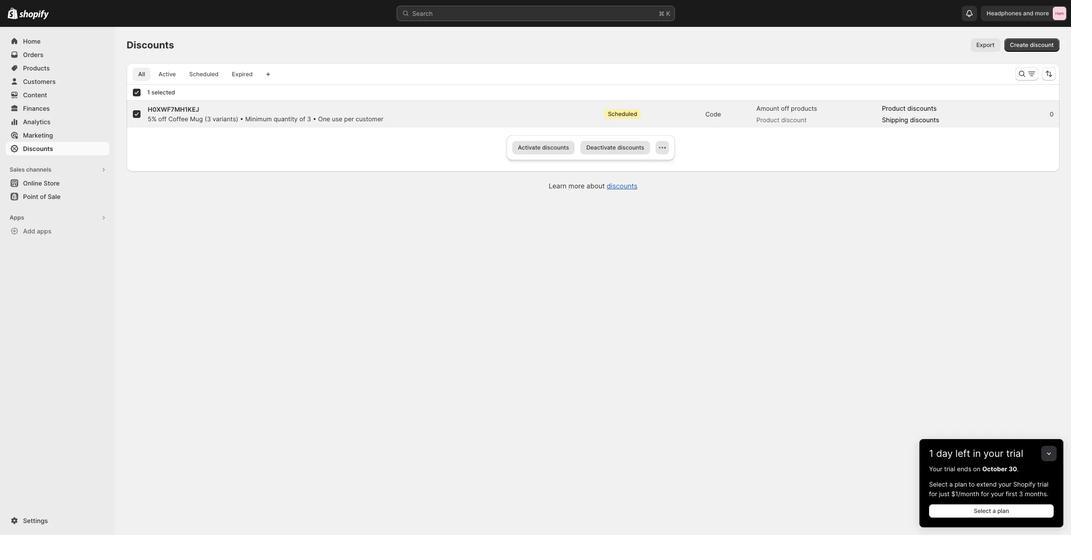 Task type: vqa. For each thing, say whether or not it's contained in the screenshot.
Apparel & Accessories text box
no



Task type: describe. For each thing, give the bounding box(es) containing it.
discounts right about on the right top
[[607, 182, 638, 190]]

discounts for activate discounts
[[543, 144, 569, 151]]

1 vertical spatial your
[[999, 481, 1012, 489]]

activate discounts
[[518, 144, 569, 151]]

customer
[[356, 115, 384, 123]]

shipping
[[883, 116, 909, 124]]

scheduled inside dropdown button
[[608, 110, 638, 118]]

channels
[[26, 166, 51, 173]]

0 vertical spatial scheduled
[[189, 71, 219, 78]]

customers
[[23, 78, 56, 85]]

1 for 1 day left in your trial
[[930, 448, 934, 460]]

scheduled button
[[604, 105, 652, 124]]

shopify
[[1014, 481, 1036, 489]]

0 horizontal spatial 3
[[307, 115, 311, 123]]

minimum
[[245, 115, 272, 123]]

discounts for deactivate discounts
[[618, 144, 645, 151]]

export
[[977, 41, 995, 48]]

product discounts shipping discounts
[[883, 105, 940, 124]]

products link
[[6, 61, 109, 75]]

h0xwf7mh1kej
[[148, 106, 199, 113]]

analytics link
[[6, 115, 109, 129]]

trial inside dropdown button
[[1007, 448, 1024, 460]]

sales channels
[[10, 166, 51, 173]]

just
[[940, 491, 950, 498]]

code
[[706, 110, 722, 118]]

activate discounts button
[[512, 141, 575, 155]]

scheduled link
[[184, 68, 224, 81]]

amount
[[757, 105, 780, 112]]

settings link
[[6, 515, 109, 528]]

⌘ k
[[659, 10, 671, 17]]

3 inside select a plan to extend your shopify trial for just $1/month for your first 3 months.
[[1020, 491, 1024, 498]]

shopify image
[[8, 8, 18, 19]]

⌘
[[659, 10, 665, 17]]

left
[[956, 448, 971, 460]]

on
[[974, 466, 981, 473]]

point of sale link
[[6, 190, 109, 204]]

deactivate discounts
[[587, 144, 645, 151]]

point of sale button
[[0, 190, 115, 204]]

headphones and more
[[987, 10, 1050, 17]]

sales channels button
[[6, 163, 109, 177]]

.
[[1018, 466, 1020, 473]]

5%
[[148, 115, 157, 123]]

search
[[413, 10, 433, 17]]

online
[[23, 180, 42, 187]]

1 for from the left
[[930, 491, 938, 498]]

5% off coffee mug (3 variants) • minimum quantity of 3 • one use per customer
[[148, 115, 384, 123]]

and
[[1024, 10, 1034, 17]]

selected
[[152, 89, 175, 96]]

a for select a plan
[[993, 508, 997, 515]]

1 day left in your trial
[[930, 448, 1024, 460]]

0 horizontal spatial discounts
[[23, 145, 53, 153]]

apps
[[37, 228, 51, 235]]

sale
[[48, 193, 61, 201]]

active
[[159, 71, 176, 78]]

amount off products product discount
[[757, 105, 818, 124]]

add apps button
[[6, 225, 109, 238]]

0 horizontal spatial trial
[[945, 466, 956, 473]]

create
[[1011, 41, 1029, 48]]

per
[[344, 115, 354, 123]]

analytics
[[23, 118, 51, 126]]

customers link
[[6, 75, 109, 88]]

finances
[[23, 105, 50, 112]]

1 horizontal spatial of
[[300, 115, 306, 123]]

ends
[[958, 466, 972, 473]]

october
[[983, 466, 1008, 473]]

orders link
[[6, 48, 109, 61]]

1 day left in your trial button
[[920, 440, 1064, 460]]

your trial ends on october 30 .
[[930, 466, 1020, 473]]

off for amount
[[782, 105, 790, 112]]

discounts for product discounts shipping discounts
[[908, 105, 937, 112]]

active link
[[153, 68, 182, 81]]

settings
[[23, 517, 48, 525]]

store
[[44, 180, 60, 187]]

coffee
[[168, 115, 188, 123]]

shopify image
[[19, 10, 49, 20]]

mug
[[190, 115, 203, 123]]

your inside dropdown button
[[984, 448, 1004, 460]]

select for select a plan
[[974, 508, 992, 515]]

activate
[[518, 144, 541, 151]]

marketing link
[[6, 129, 109, 142]]

1 day left in your trial element
[[920, 465, 1064, 528]]

2 for from the left
[[982, 491, 990, 498]]



Task type: locate. For each thing, give the bounding box(es) containing it.
1
[[147, 89, 150, 96], [930, 448, 934, 460]]

0 vertical spatial off
[[782, 105, 790, 112]]

(3
[[205, 115, 211, 123]]

1 vertical spatial select
[[974, 508, 992, 515]]

day
[[937, 448, 953, 460]]

1 vertical spatial 3
[[1020, 491, 1024, 498]]

1 left the selected at the top
[[147, 89, 150, 96]]

1 vertical spatial off
[[158, 115, 167, 123]]

0 vertical spatial trial
[[1007, 448, 1024, 460]]

0 horizontal spatial a
[[950, 481, 953, 489]]

all
[[138, 71, 145, 78]]

0 vertical spatial more
[[1036, 10, 1050, 17]]

k
[[667, 10, 671, 17]]

add
[[23, 228, 35, 235]]

1 vertical spatial 1
[[930, 448, 934, 460]]

1 selected
[[147, 89, 175, 96]]

create discount button
[[1005, 38, 1060, 52]]

more
[[1036, 10, 1050, 17], [569, 182, 585, 190]]

more right and
[[1036, 10, 1050, 17]]

1 vertical spatial discounts
[[23, 145, 53, 153]]

first
[[1006, 491, 1018, 498]]

1 horizontal spatial for
[[982, 491, 990, 498]]

in
[[974, 448, 982, 460]]

plan up $1/month
[[955, 481, 968, 489]]

product down amount
[[757, 116, 780, 124]]

1 horizontal spatial •
[[313, 115, 317, 123]]

0 horizontal spatial of
[[40, 193, 46, 201]]

0 horizontal spatial •
[[240, 115, 244, 123]]

online store link
[[6, 177, 109, 190]]

a inside select a plan to extend your shopify trial for just $1/month for your first 3 months.
[[950, 481, 953, 489]]

plan down the first
[[998, 508, 1010, 515]]

product up shipping
[[883, 105, 906, 112]]

1 vertical spatial a
[[993, 508, 997, 515]]

0 horizontal spatial more
[[569, 182, 585, 190]]

product inside amount off products product discount
[[757, 116, 780, 124]]

online store button
[[0, 177, 115, 190]]

1 inside the "1 day left in your trial" dropdown button
[[930, 448, 934, 460]]

home
[[23, 37, 41, 45]]

off inside amount off products product discount
[[782, 105, 790, 112]]

0 vertical spatial a
[[950, 481, 953, 489]]

0 vertical spatial 1
[[147, 89, 150, 96]]

discount right the create
[[1031, 41, 1055, 48]]

discounts right deactivate on the right top of page
[[618, 144, 645, 151]]

0 horizontal spatial product
[[757, 116, 780, 124]]

apps
[[10, 214, 24, 221]]

discounts
[[908, 105, 937, 112], [911, 116, 940, 124], [543, 144, 569, 151], [618, 144, 645, 151], [607, 182, 638, 190]]

1 horizontal spatial off
[[782, 105, 790, 112]]

point of sale
[[23, 193, 61, 201]]

for left just
[[930, 491, 938, 498]]

for
[[930, 491, 938, 498], [982, 491, 990, 498]]

1 horizontal spatial more
[[1036, 10, 1050, 17]]

plan
[[955, 481, 968, 489], [998, 508, 1010, 515]]

1 vertical spatial product
[[757, 116, 780, 124]]

products
[[792, 105, 818, 112]]

discounts up all
[[127, 39, 174, 51]]

months.
[[1025, 491, 1049, 498]]

1 • from the left
[[240, 115, 244, 123]]

select up just
[[930, 481, 948, 489]]

0 vertical spatial product
[[883, 105, 906, 112]]

quantity
[[274, 115, 298, 123]]

select for select a plan to extend your shopify trial for just $1/month for your first 3 months.
[[930, 481, 948, 489]]

off right 5%
[[158, 115, 167, 123]]

point
[[23, 193, 38, 201]]

of inside button
[[40, 193, 46, 201]]

discount down products
[[782, 116, 807, 124]]

more right learn
[[569, 182, 585, 190]]

expired link
[[226, 68, 259, 81]]

export button
[[971, 38, 1001, 52]]

0 vertical spatial 3
[[307, 115, 311, 123]]

trial right your
[[945, 466, 956, 473]]

0 horizontal spatial select
[[930, 481, 948, 489]]

discount inside amount off products product discount
[[782, 116, 807, 124]]

select down select a plan to extend your shopify trial for just $1/month for your first 3 months. on the bottom of page
[[974, 508, 992, 515]]

select a plan
[[974, 508, 1010, 515]]

plan for select a plan to extend your shopify trial for just $1/month for your first 3 months.
[[955, 481, 968, 489]]

0 horizontal spatial for
[[930, 491, 938, 498]]

discount
[[1031, 41, 1055, 48], [782, 116, 807, 124]]

discounts right shipping
[[911, 116, 940, 124]]

of left sale
[[40, 193, 46, 201]]

finances link
[[6, 102, 109, 115]]

1 horizontal spatial select
[[974, 508, 992, 515]]

0 vertical spatial of
[[300, 115, 306, 123]]

tab list
[[131, 67, 261, 81]]

apps button
[[6, 211, 109, 225]]

one
[[318, 115, 330, 123]]

plan inside select a plan to extend your shopify trial for just $1/month for your first 3 months.
[[955, 481, 968, 489]]

0 horizontal spatial discount
[[782, 116, 807, 124]]

of right quantity
[[300, 115, 306, 123]]

to
[[969, 481, 975, 489]]

home link
[[6, 35, 109, 48]]

extend
[[977, 481, 997, 489]]

2 vertical spatial trial
[[1038, 481, 1049, 489]]

• right variants)
[[240, 115, 244, 123]]

select
[[930, 481, 948, 489], [974, 508, 992, 515]]

select a plan link
[[930, 505, 1055, 518]]

1 horizontal spatial 1
[[930, 448, 934, 460]]

1 vertical spatial trial
[[945, 466, 956, 473]]

• left one
[[313, 115, 317, 123]]

1 left day on the right bottom of page
[[930, 448, 934, 460]]

a for select a plan to extend your shopify trial for just $1/month for your first 3 months.
[[950, 481, 953, 489]]

your left the first
[[992, 491, 1005, 498]]

learn more about discounts
[[549, 182, 638, 190]]

discounts link
[[6, 142, 109, 156]]

1 horizontal spatial a
[[993, 508, 997, 515]]

0 vertical spatial your
[[984, 448, 1004, 460]]

learn
[[549, 182, 567, 190]]

1 vertical spatial discount
[[782, 116, 807, 124]]

discounts up shipping
[[908, 105, 937, 112]]

1 vertical spatial of
[[40, 193, 46, 201]]

scheduled
[[189, 71, 219, 78], [608, 110, 638, 118]]

2 vertical spatial your
[[992, 491, 1005, 498]]

0 vertical spatial discounts
[[127, 39, 174, 51]]

0 horizontal spatial scheduled
[[189, 71, 219, 78]]

0 horizontal spatial off
[[158, 115, 167, 123]]

2 horizontal spatial trial
[[1038, 481, 1049, 489]]

use
[[332, 115, 343, 123]]

headphones and more image
[[1054, 7, 1067, 20]]

trial up months.
[[1038, 481, 1049, 489]]

1 horizontal spatial discount
[[1031, 41, 1055, 48]]

1 vertical spatial scheduled
[[608, 110, 638, 118]]

orders
[[23, 51, 43, 59]]

3 left one
[[307, 115, 311, 123]]

3 right the first
[[1020, 491, 1024, 498]]

trial up 30
[[1007, 448, 1024, 460]]

tab list containing all
[[131, 67, 261, 81]]

a
[[950, 481, 953, 489], [993, 508, 997, 515]]

your up october
[[984, 448, 1004, 460]]

product
[[883, 105, 906, 112], [757, 116, 780, 124]]

discounts down marketing
[[23, 145, 53, 153]]

content
[[23, 91, 47, 99]]

0 vertical spatial select
[[930, 481, 948, 489]]

1 horizontal spatial product
[[883, 105, 906, 112]]

headphones
[[987, 10, 1022, 17]]

your
[[930, 466, 943, 473]]

all button
[[132, 68, 151, 81]]

discounts right activate
[[543, 144, 569, 151]]

30
[[1009, 466, 1018, 473]]

product inside product discounts shipping discounts
[[883, 105, 906, 112]]

discount inside button
[[1031, 41, 1055, 48]]

sales
[[10, 166, 25, 173]]

deactivate
[[587, 144, 616, 151]]

off for 5%
[[158, 115, 167, 123]]

trial inside select a plan to extend your shopify trial for just $1/month for your first 3 months.
[[1038, 481, 1049, 489]]

content link
[[6, 88, 109, 102]]

1 vertical spatial more
[[569, 182, 585, 190]]

0 horizontal spatial plan
[[955, 481, 968, 489]]

1 horizontal spatial discounts
[[127, 39, 174, 51]]

trial
[[1007, 448, 1024, 460], [945, 466, 956, 473], [1038, 481, 1049, 489]]

a up just
[[950, 481, 953, 489]]

1 for 1 selected
[[147, 89, 150, 96]]

3
[[307, 115, 311, 123], [1020, 491, 1024, 498]]

select a plan to extend your shopify trial for just $1/month for your first 3 months.
[[930, 481, 1049, 498]]

a down select a plan to extend your shopify trial for just $1/month for your first 3 months. on the bottom of page
[[993, 508, 997, 515]]

expired
[[232, 71, 253, 78]]

0 vertical spatial discount
[[1031, 41, 1055, 48]]

0 horizontal spatial 1
[[147, 89, 150, 96]]

2 • from the left
[[313, 115, 317, 123]]

select inside select a plan to extend your shopify trial for just $1/month for your first 3 months.
[[930, 481, 948, 489]]

discounts link
[[607, 182, 638, 190]]

1 vertical spatial plan
[[998, 508, 1010, 515]]

create discount
[[1011, 41, 1055, 48]]

add apps
[[23, 228, 51, 235]]

your
[[984, 448, 1004, 460], [999, 481, 1012, 489], [992, 491, 1005, 498]]

1 horizontal spatial plan
[[998, 508, 1010, 515]]

scheduled up deactivate discounts
[[608, 110, 638, 118]]

online store
[[23, 180, 60, 187]]

off right amount
[[782, 105, 790, 112]]

1 horizontal spatial scheduled
[[608, 110, 638, 118]]

1 horizontal spatial trial
[[1007, 448, 1024, 460]]

for down extend
[[982, 491, 990, 498]]

deactivate discounts button
[[581, 141, 651, 155]]

about
[[587, 182, 605, 190]]

scheduled right active
[[189, 71, 219, 78]]

0
[[1050, 110, 1055, 118]]

plan for select a plan
[[998, 508, 1010, 515]]

variants)
[[213, 115, 238, 123]]

your up the first
[[999, 481, 1012, 489]]

0 vertical spatial plan
[[955, 481, 968, 489]]

1 horizontal spatial 3
[[1020, 491, 1024, 498]]



